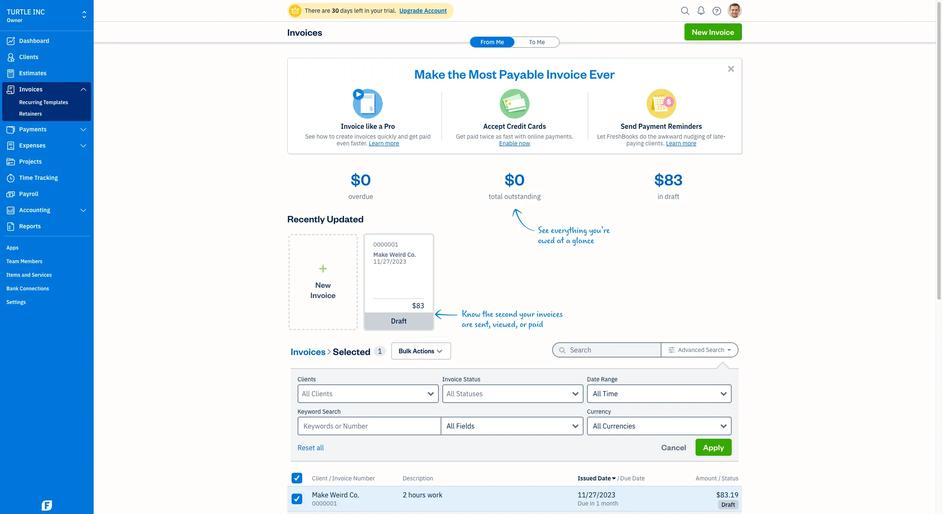 Task type: locate. For each thing, give the bounding box(es) containing it.
learn right faster. at the top left of the page
[[369, 140, 384, 147]]

overdue
[[348, 192, 373, 201]]

freshbooks
[[607, 133, 638, 140]]

chevrondown image
[[436, 347, 443, 356]]

settings link
[[2, 296, 91, 309]]

me for to me
[[537, 38, 545, 46]]

time inside main element
[[19, 174, 33, 182]]

invoice down plus icon
[[310, 290, 336, 300]]

1 vertical spatial time
[[603, 390, 618, 398]]

0 vertical spatial 0000001
[[373, 241, 398, 249]]

1 horizontal spatial new
[[692, 27, 708, 37]]

0 horizontal spatial more
[[385, 140, 399, 147]]

upgrade account link
[[398, 7, 447, 14]]

0 horizontal spatial $83
[[412, 302, 424, 310]]

1 horizontal spatial more
[[682, 140, 696, 147]]

0 horizontal spatial the
[[448, 66, 466, 82]]

learn right clients.
[[666, 140, 681, 147]]

notifications image
[[694, 2, 708, 19]]

$83
[[654, 169, 683, 189], [412, 302, 424, 310]]

team
[[6, 258, 19, 265]]

2 learn from the left
[[666, 140, 681, 147]]

me for from me
[[496, 38, 504, 46]]

3 / from the left
[[718, 475, 721, 483]]

1 horizontal spatial time
[[603, 390, 618, 398]]

new down notifications image
[[692, 27, 708, 37]]

new invoice link for know the second your invoices are sent, viewed, or paid
[[289, 235, 358, 330]]

1 vertical spatial chevron large down image
[[79, 126, 87, 133]]

1 me from the left
[[496, 38, 504, 46]]

number
[[353, 475, 375, 483]]

2 horizontal spatial /
[[718, 475, 721, 483]]

retainers
[[19, 111, 42, 117]]

the
[[448, 66, 466, 82], [648, 133, 657, 140], [482, 310, 493, 320]]

$83.19
[[716, 491, 739, 500]]

$0 for $0 overdue
[[351, 169, 371, 189]]

invoice down go to help icon
[[709, 27, 734, 37]]

all currencies button
[[587, 417, 732, 436]]

0 vertical spatial and
[[398, 133, 408, 140]]

0 horizontal spatial 0000001
[[312, 500, 337, 508]]

0 vertical spatial status
[[463, 376, 480, 384]]

make for make the most payable invoice ever
[[414, 66, 445, 82]]

$0 up overdue
[[351, 169, 371, 189]]

1 horizontal spatial /
[[617, 475, 619, 483]]

1 horizontal spatial the
[[482, 310, 493, 320]]

learn more for reminders
[[666, 140, 696, 147]]

search right 'keyword' on the bottom left
[[322, 408, 341, 416]]

chevron large down image inside payments link
[[79, 126, 87, 133]]

1 horizontal spatial learn
[[666, 140, 681, 147]]

your left trial.
[[371, 7, 383, 14]]

online
[[528, 133, 544, 140]]

and left get
[[398, 133, 408, 140]]

0 vertical spatial are
[[322, 7, 330, 14]]

$0 inside $0 overdue
[[351, 169, 371, 189]]

1 left month in the bottom of the page
[[596, 500, 600, 508]]

chevron large down image
[[79, 143, 87, 149]]

advanced search
[[678, 347, 724, 354]]

see inside see everything you're owed at a glance
[[538, 226, 549, 236]]

make inside 0000001 make weird co. 11/27/2023
[[373, 251, 388, 259]]

due inside 11/27/2023 due in 1 month
[[578, 500, 588, 508]]

1 horizontal spatial clients
[[298, 376, 316, 384]]

0 vertical spatial new invoice
[[692, 27, 734, 37]]

0 vertical spatial new invoice link
[[684, 23, 742, 40]]

are left 30
[[322, 7, 330, 14]]

1 horizontal spatial weird
[[389, 251, 406, 259]]

the right do
[[648, 133, 657, 140]]

2 vertical spatial draft
[[721, 501, 735, 509]]

0 horizontal spatial $0
[[351, 169, 371, 189]]

ever
[[589, 66, 615, 82]]

reports link
[[2, 219, 91, 235]]

payable
[[499, 66, 544, 82]]

see left how
[[305, 133, 315, 140]]

2 $0 from the left
[[505, 169, 525, 189]]

/ right the client
[[329, 475, 331, 483]]

0 vertical spatial clients
[[19, 53, 38, 61]]

invoice like a pro image
[[353, 89, 383, 119]]

now
[[519, 140, 530, 147]]

1 vertical spatial in
[[658, 192, 663, 201]]

month
[[601, 500, 618, 508]]

check image
[[293, 474, 301, 483]]

dashboard link
[[2, 34, 91, 49]]

all inside 'field'
[[447, 422, 455, 431]]

2 horizontal spatial make
[[414, 66, 445, 82]]

1 horizontal spatial me
[[537, 38, 545, 46]]

payments
[[19, 126, 47, 133]]

date
[[587, 376, 600, 384], [598, 475, 611, 483], [632, 475, 645, 483]]

due down issued
[[578, 500, 588, 508]]

the inside let freshbooks do the awkward nudging of late- paying clients.
[[648, 133, 657, 140]]

to
[[329, 133, 335, 140]]

enable
[[499, 140, 518, 147]]

0 horizontal spatial new invoice link
[[289, 235, 358, 330]]

1 vertical spatial 0000001
[[312, 500, 337, 508]]

report image
[[6, 223, 16, 231]]

all currencies
[[593, 422, 636, 431]]

chevron large down image down payroll link
[[79, 207, 87, 214]]

invoices
[[287, 26, 322, 38], [19, 86, 43, 93], [291, 345, 326, 357]]

get
[[456, 133, 465, 140]]

2 more from the left
[[682, 140, 696, 147]]

know
[[462, 310, 480, 320]]

clients link
[[2, 50, 91, 65]]

chevron large down image for accounting
[[79, 207, 87, 214]]

a right the at
[[566, 236, 570, 246]]

draft inside $83 in draft
[[665, 192, 679, 201]]

0 vertical spatial invoices
[[354, 133, 376, 140]]

the for know the second your invoices are sent, viewed, or paid
[[482, 310, 493, 320]]

1 vertical spatial search
[[322, 408, 341, 416]]

new invoice down plus icon
[[310, 280, 336, 300]]

time
[[19, 174, 33, 182], [603, 390, 618, 398]]

$0 for $0 total outstanding
[[505, 169, 525, 189]]

date left caretdown image
[[598, 475, 611, 483]]

0 horizontal spatial clients
[[19, 53, 38, 61]]

/ for amount
[[718, 475, 721, 483]]

issued
[[578, 475, 597, 483]]

bulk actions
[[399, 347, 434, 355]]

accept
[[483, 122, 505, 131]]

1 horizontal spatial 0000001
[[373, 241, 398, 249]]

invoice left ever
[[547, 66, 587, 82]]

faster.
[[351, 140, 367, 147]]

money image
[[6, 190, 16, 199]]

pro
[[384, 122, 395, 131]]

reports
[[19, 223, 41, 230]]

0 horizontal spatial your
[[371, 7, 383, 14]]

learn more down 'reminders'
[[666, 140, 696, 147]]

due
[[620, 475, 631, 483], [578, 500, 588, 508]]

1 vertical spatial draft
[[391, 317, 407, 326]]

1 horizontal spatial due
[[620, 475, 631, 483]]

date for issued
[[598, 475, 611, 483]]

invoice up create in the top of the page
[[341, 122, 364, 131]]

1 horizontal spatial invoices
[[537, 310, 563, 320]]

invoice image
[[6, 86, 16, 94]]

cards
[[528, 122, 546, 131]]

owner
[[7, 17, 22, 23]]

and
[[398, 133, 408, 140], [22, 272, 31, 278]]

0 vertical spatial new
[[692, 27, 708, 37]]

1 vertical spatial 1
[[596, 500, 600, 508]]

1 horizontal spatial paid
[[467, 133, 478, 140]]

0 vertical spatial time
[[19, 174, 33, 182]]

1 horizontal spatial a
[[566, 236, 570, 246]]

invoices button
[[291, 345, 326, 358]]

date right caretdown image
[[632, 475, 645, 483]]

time inside dropdown button
[[603, 390, 618, 398]]

/
[[329, 475, 331, 483], [617, 475, 619, 483], [718, 475, 721, 483]]

1 vertical spatial the
[[648, 133, 657, 140]]

0 vertical spatial the
[[448, 66, 466, 82]]

$83 in draft
[[654, 169, 683, 201]]

1 vertical spatial your
[[519, 310, 535, 320]]

chevron large down image inside invoices link
[[79, 86, 87, 93]]

0 horizontal spatial search
[[322, 408, 341, 416]]

payment image
[[6, 126, 16, 134]]

the for make the most payable invoice ever
[[448, 66, 466, 82]]

2 horizontal spatial paid
[[529, 320, 543, 330]]

1 vertical spatial co.
[[349, 491, 359, 500]]

0 vertical spatial co.
[[407, 251, 416, 259]]

0 vertical spatial $83
[[654, 169, 683, 189]]

quickly
[[377, 133, 396, 140]]

invoices inside know the second your invoices are sent, viewed, or paid
[[537, 310, 563, 320]]

reminders
[[668, 122, 702, 131]]

2 chevron large down image from the top
[[79, 126, 87, 133]]

check image
[[293, 495, 301, 503]]

0 horizontal spatial invoices
[[354, 133, 376, 140]]

1 horizontal spatial co.
[[407, 251, 416, 259]]

1 horizontal spatial draft
[[665, 192, 679, 201]]

0 horizontal spatial make
[[312, 491, 328, 500]]

all for all currencies
[[593, 422, 601, 431]]

status up $83.19
[[721, 475, 739, 483]]

see how to create invoices quickly and get paid even faster.
[[305, 133, 431, 147]]

keyword search
[[298, 408, 341, 416]]

the up sent,
[[482, 310, 493, 320]]

clients up estimates at the top of the page
[[19, 53, 38, 61]]

description
[[403, 475, 433, 483]]

me right to
[[537, 38, 545, 46]]

me right from
[[496, 38, 504, 46]]

actions
[[413, 347, 434, 355]]

invoices inside main element
[[19, 86, 43, 93]]

late-
[[713, 133, 726, 140]]

reset all
[[298, 444, 324, 453]]

1 vertical spatial due
[[578, 500, 588, 508]]

chart image
[[6, 206, 16, 215]]

0 vertical spatial see
[[305, 133, 315, 140]]

search inside dropdown button
[[706, 347, 724, 354]]

search for keyword search
[[322, 408, 341, 416]]

1 vertical spatial a
[[566, 236, 570, 246]]

1
[[378, 347, 382, 356], [596, 500, 600, 508]]

see inside see how to create invoices quickly and get paid even faster.
[[305, 133, 315, 140]]

0 horizontal spatial time
[[19, 174, 33, 182]]

date range
[[587, 376, 618, 384]]

the left most
[[448, 66, 466, 82]]

1 horizontal spatial are
[[462, 320, 473, 330]]

draft inside $83.19 draft
[[721, 501, 735, 509]]

estimates
[[19, 69, 47, 77]]

as
[[496, 133, 502, 140]]

2 vertical spatial the
[[482, 310, 493, 320]]

0 vertical spatial due
[[620, 475, 631, 483]]

0 vertical spatial 11/27/2023
[[373, 258, 407, 266]]

$0 up 'outstanding'
[[505, 169, 525, 189]]

invoices inside see how to create invoices quickly and get paid even faster.
[[354, 133, 376, 140]]

twice
[[480, 133, 494, 140]]

1 inside 11/27/2023 due in 1 month
[[596, 500, 600, 508]]

1 horizontal spatial see
[[538, 226, 549, 236]]

chevron large down image for payments
[[79, 126, 87, 133]]

and right items
[[22, 272, 31, 278]]

status up all statuses search box
[[463, 376, 480, 384]]

clients down 'invoices' button
[[298, 376, 316, 384]]

see for see everything you're owed at a glance
[[538, 226, 549, 236]]

search image
[[679, 4, 692, 17]]

1 chevron large down image from the top
[[79, 86, 87, 93]]

1 vertical spatial new
[[315, 280, 331, 290]]

a left pro
[[379, 122, 383, 131]]

1 vertical spatial status
[[721, 475, 739, 483]]

your up the or at the right
[[519, 310, 535, 320]]

paid inside know the second your invoices are sent, viewed, or paid
[[529, 320, 543, 330]]

are inside know the second your invoices are sent, viewed, or paid
[[462, 320, 473, 330]]

chevron large down image up chevron large down image
[[79, 126, 87, 133]]

search left caretdown icon
[[706, 347, 724, 354]]

Search text field
[[570, 344, 647, 357]]

0 horizontal spatial 1
[[378, 347, 382, 356]]

1 / from the left
[[329, 475, 331, 483]]

0 horizontal spatial paid
[[419, 133, 431, 140]]

learn more down pro
[[369, 140, 399, 147]]

chevron large down image up recurring templates link
[[79, 86, 87, 93]]

2 horizontal spatial draft
[[721, 501, 735, 509]]

0 vertical spatial search
[[706, 347, 724, 354]]

make inside the make weird co. 0000001
[[312, 491, 328, 500]]

search
[[706, 347, 724, 354], [322, 408, 341, 416]]

invoices for paid
[[537, 310, 563, 320]]

see up owed
[[538, 226, 549, 236]]

0 horizontal spatial 11/27/2023
[[373, 258, 407, 266]]

recurring templates
[[19, 99, 68, 106]]

settings image
[[668, 347, 675, 354]]

1 horizontal spatial search
[[706, 347, 724, 354]]

2 horizontal spatial the
[[648, 133, 657, 140]]

items
[[6, 272, 20, 278]]

estimate image
[[6, 69, 16, 78]]

1 vertical spatial $83
[[412, 302, 424, 310]]

new invoice
[[692, 27, 734, 37], [310, 280, 336, 300]]

and inside main element
[[22, 272, 31, 278]]

1 horizontal spatial in
[[590, 500, 595, 508]]

caretdown image
[[728, 347, 731, 354]]

/ right caretdown image
[[617, 475, 619, 483]]

make for make weird co. 0000001
[[312, 491, 328, 500]]

more for send payment reminders
[[682, 140, 696, 147]]

you're
[[589, 226, 610, 236]]

invoices
[[354, 133, 376, 140], [537, 310, 563, 320]]

get
[[409, 133, 418, 140]]

1 horizontal spatial make
[[373, 251, 388, 259]]

1 vertical spatial and
[[22, 272, 31, 278]]

invoices link
[[2, 82, 91, 97]]

2 me from the left
[[537, 38, 545, 46]]

tracking
[[34, 174, 58, 182]]

0 vertical spatial invoices
[[287, 26, 322, 38]]

learn for reminders
[[666, 140, 681, 147]]

clients.
[[645, 140, 665, 147]]

3 chevron large down image from the top
[[79, 207, 87, 214]]

0 horizontal spatial learn
[[369, 140, 384, 147]]

1 vertical spatial weird
[[330, 491, 348, 500]]

invoice like a pro
[[341, 122, 395, 131]]

1 learn more from the left
[[369, 140, 399, 147]]

chevron large down image
[[79, 86, 87, 93], [79, 126, 87, 133], [79, 207, 87, 214]]

$83.19 draft
[[716, 491, 739, 509]]

2 vertical spatial in
[[590, 500, 595, 508]]

all left the fields
[[447, 422, 455, 431]]

more for invoice like a pro
[[385, 140, 399, 147]]

learn for a
[[369, 140, 384, 147]]

1 $0 from the left
[[351, 169, 371, 189]]

paying
[[626, 140, 644, 147]]

1 learn from the left
[[369, 140, 384, 147]]

1 left bulk
[[378, 347, 382, 356]]

more down pro
[[385, 140, 399, 147]]

date for due
[[632, 475, 645, 483]]

0000001 make weird co. 11/27/2023
[[373, 241, 416, 266]]

0 horizontal spatial co.
[[349, 491, 359, 500]]

all down currency on the right bottom of the page
[[593, 422, 601, 431]]

2 learn more from the left
[[666, 140, 696, 147]]

viewed,
[[493, 320, 518, 330]]

in inside $83 in draft
[[658, 192, 663, 201]]

learn more for a
[[369, 140, 399, 147]]

new down plus icon
[[315, 280, 331, 290]]

reset all button
[[298, 443, 324, 453]]

Keyword Search text field
[[298, 417, 441, 436]]

apps link
[[2, 241, 91, 254]]

0 vertical spatial chevron large down image
[[79, 86, 87, 93]]

cancel
[[661, 443, 686, 453]]

1 vertical spatial see
[[538, 226, 549, 236]]

know the second your invoices are sent, viewed, or paid
[[462, 310, 563, 330]]

time down range
[[603, 390, 618, 398]]

/ left status 'link'
[[718, 475, 721, 483]]

paid inside accept credit cards get paid twice as fast with online payments. enable now
[[467, 133, 478, 140]]

1 vertical spatial invoices
[[19, 86, 43, 93]]

All Statuses search field
[[447, 389, 573, 399]]

1 vertical spatial new invoice
[[310, 280, 336, 300]]

are down know
[[462, 320, 473, 330]]

11/27/2023 inside 0000001 make weird co. 11/27/2023
[[373, 258, 407, 266]]

caretdown image
[[612, 475, 616, 482]]

1 horizontal spatial and
[[398, 133, 408, 140]]

0 horizontal spatial and
[[22, 272, 31, 278]]

the inside know the second your invoices are sent, viewed, or paid
[[482, 310, 493, 320]]

all down date range
[[593, 390, 601, 398]]

1 horizontal spatial 1
[[596, 500, 600, 508]]

1 more from the left
[[385, 140, 399, 147]]

team members link
[[2, 255, 91, 268]]

$0 inside $0 total outstanding
[[505, 169, 525, 189]]

updated
[[327, 213, 364, 225]]

paid
[[419, 133, 431, 140], [467, 133, 478, 140], [529, 320, 543, 330]]

0 vertical spatial weird
[[389, 251, 406, 259]]

more down 'reminders'
[[682, 140, 696, 147]]

0 horizontal spatial weird
[[330, 491, 348, 500]]

trial.
[[384, 7, 396, 14]]

to
[[529, 38, 535, 46]]

0 vertical spatial your
[[371, 7, 383, 14]]

time right timer image
[[19, 174, 33, 182]]

1 horizontal spatial 11/27/2023
[[578, 491, 616, 500]]

new invoice down go to help icon
[[692, 27, 734, 37]]

due right caretdown image
[[620, 475, 631, 483]]

1 vertical spatial are
[[462, 320, 473, 330]]

0 vertical spatial draft
[[665, 192, 679, 201]]

items and services
[[6, 272, 52, 278]]



Task type: describe. For each thing, give the bounding box(es) containing it.
All Clients search field
[[302, 389, 428, 399]]

templates
[[43, 99, 68, 106]]

client link
[[312, 475, 329, 483]]

0 vertical spatial 1
[[378, 347, 382, 356]]

clients inside main element
[[19, 53, 38, 61]]

chevron large down image for invoices
[[79, 86, 87, 93]]

connections
[[20, 286, 49, 292]]

range
[[601, 376, 618, 384]]

all for all fields
[[447, 422, 455, 431]]

1 horizontal spatial new invoice
[[692, 27, 734, 37]]

/ for client
[[329, 475, 331, 483]]

weird inside 0000001 make weird co. 11/27/2023
[[389, 251, 406, 259]]

main element
[[0, 0, 115, 515]]

advanced search button
[[661, 344, 738, 357]]

$83 for $83 in draft
[[654, 169, 683, 189]]

team members
[[6, 258, 42, 265]]

bank connections link
[[2, 282, 91, 295]]

client image
[[6, 53, 16, 62]]

all time
[[593, 390, 618, 398]]

new inside new invoice
[[315, 280, 331, 290]]

accept credit cards image
[[500, 89, 530, 119]]

Keyword Search field
[[441, 417, 584, 436]]

accounting link
[[2, 203, 91, 218]]

payroll link
[[2, 187, 91, 202]]

from me link
[[470, 37, 514, 47]]

$83 for $83
[[412, 302, 424, 310]]

invoice right 'client' link
[[332, 475, 352, 483]]

11/27/2023 due in 1 month
[[578, 491, 618, 508]]

11/27/2023 inside 11/27/2023 due in 1 month
[[578, 491, 616, 500]]

second
[[495, 310, 517, 320]]

plus image
[[318, 265, 328, 273]]

0000001 inside the make weird co. 0000001
[[312, 500, 337, 508]]

currency
[[587, 408, 611, 416]]

dashboard
[[19, 37, 49, 45]]

selected
[[333, 345, 371, 357]]

owed
[[538, 236, 555, 246]]

or
[[520, 320, 527, 330]]

fields
[[456, 422, 475, 431]]

outstanding
[[504, 192, 541, 201]]

amount link
[[696, 475, 718, 483]]

0 horizontal spatial in
[[364, 7, 369, 14]]

in inside 11/27/2023 due in 1 month
[[590, 500, 595, 508]]

your inside know the second your invoices are sent, viewed, or paid
[[519, 310, 535, 320]]

new invoice link for invoices
[[684, 23, 742, 40]]

make weird co. 0000001
[[312, 491, 359, 508]]

due date
[[620, 475, 645, 483]]

all for all time
[[593, 390, 601, 398]]

advanced
[[678, 347, 705, 354]]

projects
[[19, 158, 42, 166]]

0 vertical spatial a
[[379, 122, 383, 131]]

inc
[[33, 8, 45, 16]]

let freshbooks do the awkward nudging of late- paying clients.
[[597, 133, 726, 147]]

retainers link
[[4, 109, 89, 119]]

there are 30 days left in your trial. upgrade account
[[305, 7, 447, 14]]

with
[[515, 133, 526, 140]]

items and services link
[[2, 269, 91, 281]]

turtle inc owner
[[7, 8, 45, 23]]

send payment reminders
[[621, 122, 702, 131]]

make the most payable invoice ever
[[414, 66, 615, 82]]

invoice down chevrondown icon
[[442, 376, 462, 384]]

see everything you're owed at a glance
[[538, 226, 610, 246]]

co. inside 0000001 make weird co. 11/27/2023
[[407, 251, 416, 259]]

left
[[354, 7, 363, 14]]

close image
[[726, 64, 736, 74]]

timer image
[[6, 174, 16, 183]]

send payment reminders image
[[646, 89, 676, 119]]

2 vertical spatial invoices
[[291, 345, 326, 357]]

1 horizontal spatial status
[[721, 475, 739, 483]]

do
[[640, 133, 646, 140]]

recurring
[[19, 99, 42, 106]]

expenses
[[19, 142, 46, 149]]

time tracking link
[[2, 171, 91, 186]]

even
[[337, 140, 349, 147]]

bulk actions button
[[391, 343, 451, 360]]

description link
[[403, 475, 433, 483]]

0 horizontal spatial draft
[[391, 317, 407, 326]]

$0 overdue
[[348, 169, 373, 201]]

accounting
[[19, 206, 50, 214]]

and inside see how to create invoices quickly and get paid even faster.
[[398, 133, 408, 140]]

recently updated
[[287, 213, 364, 225]]

crown image
[[291, 6, 300, 15]]

$0 total outstanding
[[489, 169, 541, 201]]

time tracking
[[19, 174, 58, 182]]

expenses link
[[2, 138, 91, 154]]

apply
[[703, 443, 724, 453]]

upgrade
[[399, 7, 423, 14]]

apps
[[6, 245, 18, 251]]

a inside see everything you're owed at a glance
[[566, 236, 570, 246]]

everything
[[551, 226, 587, 236]]

payments link
[[2, 122, 91, 137]]

go to help image
[[710, 4, 724, 17]]

0 horizontal spatial are
[[322, 7, 330, 14]]

paid inside see how to create invoices quickly and get paid even faster.
[[419, 133, 431, 140]]

keyword
[[298, 408, 321, 416]]

awkward
[[658, 133, 682, 140]]

0000001 inside 0000001 make weird co. 11/27/2023
[[373, 241, 398, 249]]

co. inside the make weird co. 0000001
[[349, 491, 359, 500]]

account
[[424, 7, 447, 14]]

hours
[[408, 491, 426, 500]]

bulk
[[399, 347, 411, 355]]

date left range
[[587, 376, 600, 384]]

project image
[[6, 158, 16, 166]]

2 / from the left
[[617, 475, 619, 483]]

2 hours work link
[[392, 487, 574, 512]]

see for see how to create invoices quickly and get paid even faster.
[[305, 133, 315, 140]]

payments.
[[545, 133, 573, 140]]

settings
[[6, 299, 26, 306]]

search for advanced search
[[706, 347, 724, 354]]

from me
[[480, 38, 504, 46]]

expense image
[[6, 142, 16, 150]]

freshbooks image
[[40, 501, 54, 511]]

client
[[312, 475, 328, 483]]

1 vertical spatial clients
[[298, 376, 316, 384]]

due date link
[[620, 475, 645, 483]]

weird inside the make weird co. 0000001
[[330, 491, 348, 500]]

invoice number link
[[332, 475, 375, 483]]

dashboard image
[[6, 37, 16, 46]]

invoices for even
[[354, 133, 376, 140]]

let
[[597, 133, 605, 140]]

services
[[32, 272, 52, 278]]

all
[[317, 444, 324, 453]]



Task type: vqa. For each thing, say whether or not it's contained in the screenshot.


